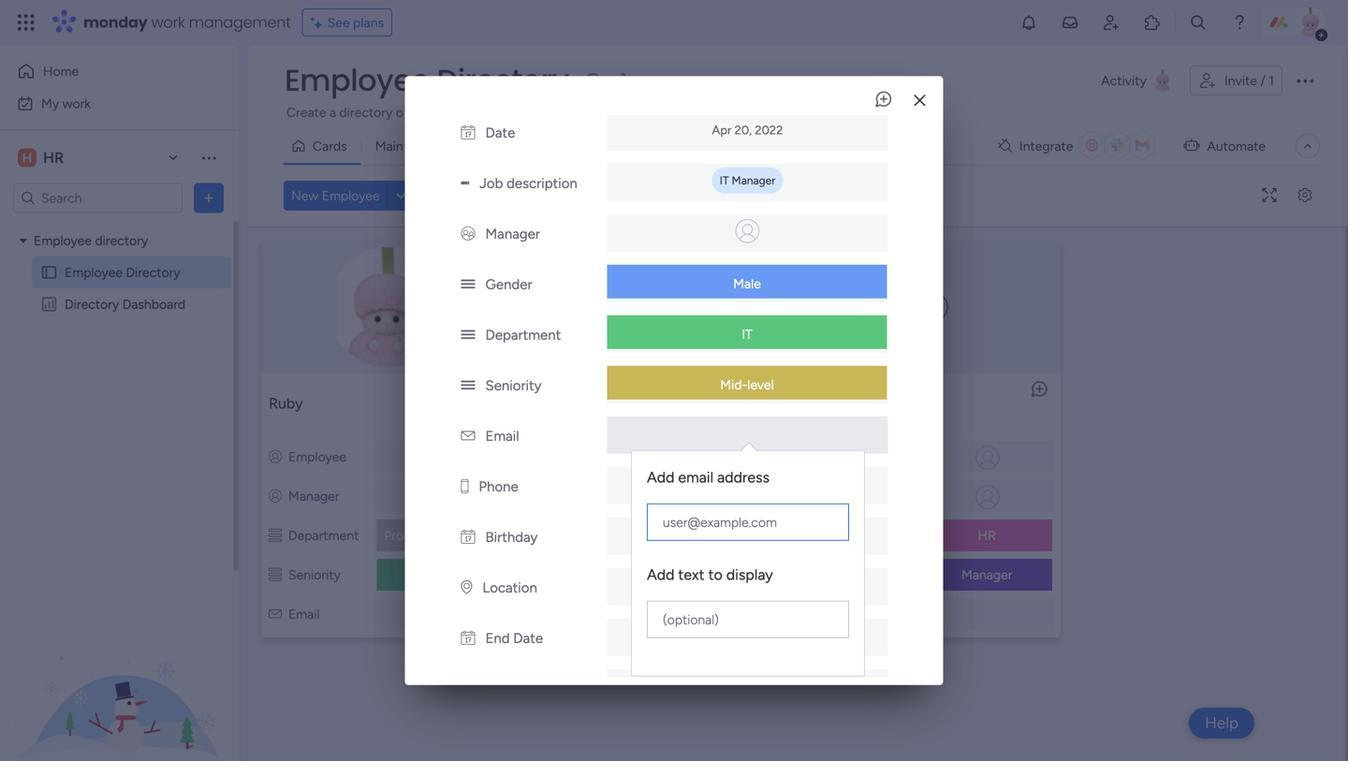 Task type: locate. For each thing, give the bounding box(es) containing it.
list box
[[0, 221, 239, 573]]

see inside button
[[328, 15, 350, 30]]

work right my
[[62, 96, 91, 111]]

0 horizontal spatial 1
[[612, 395, 618, 413]]

directory
[[437, 59, 569, 101], [126, 265, 181, 281], [65, 296, 119, 312]]

1 horizontal spatial 1
[[1269, 73, 1275, 89]]

add left email
[[647, 469, 675, 487]]

mid- inside dialog
[[721, 377, 748, 393]]

rubys email
[[409, 608, 475, 623]]

arrow down image
[[670, 185, 693, 207]]

see more
[[854, 104, 910, 119]]

0 vertical spatial v2 status image
[[461, 276, 475, 293]]

activity
[[1102, 73, 1147, 89]]

can
[[888, 104, 909, 120]]

lottie animation image
[[0, 572, 239, 762]]

employee inside button
[[322, 188, 380, 204]]

open full screen image
[[1255, 189, 1285, 203]]

add for add email address
[[647, 469, 675, 487]]

create a directory of current and past employees. each applicant hired during the recruitment process can automatically be moved to this board using the automation center.
[[287, 104, 1303, 120]]

1 vertical spatial directory
[[95, 233, 148, 249]]

current
[[412, 104, 454, 120]]

dialog
[[405, 0, 944, 759]]

1 vertical spatial add
[[647, 566, 675, 584]]

invite / 1
[[1225, 73, 1275, 89]]

the right using in the right of the page
[[1169, 104, 1188, 120]]

Add email address text field
[[647, 504, 850, 541]]

date
[[486, 124, 515, 141], [514, 630, 543, 647]]

person
[[547, 188, 587, 204]]

row group
[[252, 231, 1343, 651]]

1 horizontal spatial work
[[151, 12, 185, 33]]

employee directory
[[285, 59, 569, 101], [65, 265, 181, 281]]

0 vertical spatial mid-
[[721, 377, 748, 393]]

email
[[486, 428, 519, 445], [288, 607, 320, 622], [834, 607, 866, 622], [446, 608, 475, 623]]

1
[[1269, 73, 1275, 89], [612, 395, 618, 413]]

mid- up address
[[721, 377, 748, 393]]

1 horizontal spatial v2 status outline image
[[814, 528, 828, 544]]

0 horizontal spatial hr
[[43, 149, 64, 167]]

employee directory
[[34, 233, 148, 249]]

automate
[[1208, 138, 1266, 154]]

0 vertical spatial see
[[328, 15, 350, 30]]

autopilot image
[[1184, 133, 1200, 157]]

workspace image
[[18, 148, 37, 168]]

v2 status image left gender
[[461, 276, 475, 293]]

0 vertical spatial level
[[748, 377, 774, 393]]

3
[[884, 395, 893, 413]]

0 vertical spatial dapulse person column image
[[269, 449, 282, 465]]

cards
[[313, 138, 347, 154]]

date down past
[[486, 124, 515, 141]]

it up sort
[[720, 174, 729, 187]]

1 vertical spatial v2 status outline image
[[269, 567, 282, 583]]

0 vertical spatial dapulse date column image
[[461, 124, 475, 141]]

work inside my work 'button'
[[62, 96, 91, 111]]

0 horizontal spatial work
[[62, 96, 91, 111]]

management
[[452, 528, 529, 544]]

directory
[[340, 104, 393, 120], [95, 233, 148, 249]]

1 vertical spatial 1
[[612, 395, 618, 413]]

department for hr
[[834, 528, 905, 544]]

phone
[[479, 478, 519, 495]]

manager
[[732, 174, 776, 187], [486, 226, 540, 242], [289, 488, 340, 504], [561, 488, 612, 504], [834, 488, 885, 504], [962, 567, 1013, 583]]

search everything image
[[1190, 13, 1208, 32]]

see for see more
[[854, 104, 877, 119]]

monday
[[83, 12, 148, 33]]

Employee Directory field
[[280, 59, 574, 101]]

1 add from the top
[[647, 469, 675, 487]]

help
[[1206, 714, 1239, 733]]

Add text to display text field
[[647, 601, 850, 639]]

0 vertical spatial dapulse person column image
[[814, 449, 828, 465]]

0 vertical spatial date
[[486, 124, 515, 141]]

main table button
[[361, 131, 452, 161]]

0 vertical spatial add
[[647, 469, 675, 487]]

v2 status outline image
[[814, 528, 828, 544], [269, 567, 282, 583]]

mid-level up add text to display text box
[[688, 567, 742, 583]]

1 horizontal spatial card cover image image
[[547, 247, 776, 367]]

select product image
[[17, 13, 36, 32]]

1 vertical spatial v2 status image
[[461, 327, 475, 344]]

to right text
[[709, 566, 723, 584]]

directory up past
[[437, 59, 569, 101]]

v2 status image
[[461, 377, 475, 394]]

0 horizontal spatial directory
[[65, 296, 119, 312]]

1 dapulse person column image from the top
[[269, 449, 282, 465]]

employee 3
[[814, 395, 893, 413]]

the up the apr 20, 2022
[[744, 104, 763, 120]]

0 vertical spatial 1
[[1269, 73, 1275, 89]]

my work
[[41, 96, 91, 111]]

dapulse date column image
[[461, 124, 475, 141], [461, 529, 475, 546]]

work right monday
[[151, 12, 185, 33]]

v2 status image
[[461, 276, 475, 293], [461, 327, 475, 344]]

ruby anderson image
[[1296, 7, 1326, 37]]

using
[[1134, 104, 1165, 120]]

option
[[0, 224, 239, 228]]

directory right a
[[340, 104, 393, 120]]

date right end
[[514, 630, 543, 647]]

it down male
[[742, 326, 753, 342]]

directory down the search in workspace field
[[95, 233, 148, 249]]

1 vertical spatial dapulse date column image
[[461, 529, 475, 546]]

angle down image
[[397, 189, 406, 203]]

automation
[[1191, 104, 1259, 120]]

list box containing employee directory
[[0, 221, 239, 573]]

1 horizontal spatial employee directory
[[285, 59, 569, 101]]

0 horizontal spatial to
[[709, 566, 723, 584]]

0 vertical spatial v2 status outline image
[[814, 528, 828, 544]]

management
[[189, 12, 291, 33]]

0 vertical spatial employee directory
[[285, 59, 569, 101]]

1 horizontal spatial directory
[[126, 265, 181, 281]]

0 vertical spatial work
[[151, 12, 185, 33]]

0 horizontal spatial employee directory
[[65, 265, 181, 281]]

dapulse person column image
[[814, 449, 828, 465], [814, 488, 828, 504]]

1 vertical spatial mid-
[[688, 567, 715, 583]]

v2 status outline image for seniority
[[269, 567, 282, 583]]

directory right public dashboard image in the left top of the page
[[65, 296, 119, 312]]

home
[[43, 63, 79, 79]]

2 add from the top
[[647, 566, 675, 584]]

add left text
[[647, 566, 675, 584]]

1 vertical spatial dapulse person column image
[[269, 488, 282, 504]]

invite members image
[[1102, 13, 1121, 32]]

department
[[486, 327, 561, 344], [289, 528, 359, 544], [561, 528, 632, 544], [834, 528, 905, 544]]

2 dapulse person column image from the top
[[814, 488, 828, 504]]

1 vertical spatial dapulse person column image
[[814, 488, 828, 504]]

see plans button
[[302, 8, 393, 37]]

1 v2 status image from the top
[[461, 276, 475, 293]]

board
[[1097, 104, 1131, 120]]

dapulse person column image for manager
[[814, 488, 828, 504]]

the
[[744, 104, 763, 120], [1169, 104, 1188, 120]]

mid-level
[[721, 377, 774, 393], [688, 567, 742, 583]]

1 vertical spatial date
[[514, 630, 543, 647]]

add to favorites image
[[614, 71, 633, 89]]

person button
[[517, 181, 599, 211]]

1 dapulse date column image from the top
[[461, 124, 475, 141]]

it up add text to display
[[709, 528, 720, 544]]

add
[[647, 469, 675, 487], [647, 566, 675, 584]]

Search in workspace field
[[39, 187, 156, 209]]

2 dapulse person column image from the top
[[269, 488, 282, 504]]

see left plans
[[328, 15, 350, 30]]

see
[[328, 15, 350, 30], [854, 104, 877, 119]]

h
[[22, 150, 32, 166]]

dapulse date column image for birthday
[[461, 529, 475, 546]]

dapulse person column image for employee
[[814, 449, 828, 465]]

v2 status image up v2 status image
[[461, 327, 475, 344]]

employee directory up current
[[285, 59, 569, 101]]

1 inside row group
[[612, 395, 618, 413]]

0 horizontal spatial see
[[328, 15, 350, 30]]

job
[[480, 175, 503, 192]]

description
[[507, 175, 578, 192]]

1 horizontal spatial mid-
[[721, 377, 748, 393]]

show board description image
[[582, 71, 605, 90]]

close image
[[915, 94, 926, 107]]

1 horizontal spatial directory
[[340, 104, 393, 120]]

card cover image image
[[274, 247, 503, 367], [547, 247, 776, 367], [919, 292, 949, 322]]

dapulse date column image down and
[[461, 124, 475, 141]]

filter
[[634, 188, 664, 204]]

2 dapulse date column image from the top
[[461, 529, 475, 546]]

apps image
[[1144, 13, 1162, 32]]

1 vertical spatial level
[[715, 567, 742, 583]]

mid- inside row group
[[688, 567, 715, 583]]

2 vertical spatial it
[[709, 528, 720, 544]]

main table
[[375, 138, 438, 154]]

dapulse person column image up v2 status outline image
[[269, 488, 282, 504]]

a
[[330, 104, 336, 120]]

1 dapulse person column image from the top
[[814, 449, 828, 465]]

card cover image image for ruby
[[274, 247, 503, 367]]

it
[[720, 174, 729, 187], [742, 326, 753, 342], [709, 528, 720, 544]]

1 vertical spatial see
[[854, 104, 877, 119]]

cards button
[[284, 131, 361, 161]]

add text to display
[[647, 566, 774, 584]]

1 horizontal spatial the
[[1169, 104, 1188, 120]]

dapulse person column image down ruby
[[269, 449, 282, 465]]

2 horizontal spatial card cover image image
[[919, 292, 949, 322]]

1 horizontal spatial level
[[748, 377, 774, 393]]

0 vertical spatial mid-level
[[721, 377, 774, 393]]

v2 email column image
[[269, 607, 282, 622]]

mid-level up address
[[721, 377, 774, 393]]

1 vertical spatial work
[[62, 96, 91, 111]]

hr
[[43, 149, 64, 167], [978, 528, 997, 544]]

0 vertical spatial directory
[[437, 59, 569, 101]]

lottie animation element
[[0, 572, 239, 762]]

to left this
[[1056, 104, 1069, 120]]

1 vertical spatial hr
[[978, 528, 997, 544]]

see left more
[[854, 104, 877, 119]]

work
[[151, 12, 185, 33], [62, 96, 91, 111]]

0 horizontal spatial mid-
[[688, 567, 715, 583]]

2 v2 status image from the top
[[461, 327, 475, 344]]

create
[[287, 104, 326, 120]]

my
[[41, 96, 59, 111]]

level
[[748, 377, 774, 393], [715, 567, 742, 583]]

2 vertical spatial directory
[[65, 296, 119, 312]]

mid- left display
[[688, 567, 715, 583]]

to
[[1056, 104, 1069, 120], [709, 566, 723, 584]]

1 vertical spatial it
[[742, 326, 753, 342]]

0 horizontal spatial card cover image image
[[274, 247, 503, 367]]

1 horizontal spatial to
[[1056, 104, 1069, 120]]

1 vertical spatial to
[[709, 566, 723, 584]]

help button
[[1190, 708, 1255, 739]]

home button
[[11, 56, 201, 86]]

0 vertical spatial hr
[[43, 149, 64, 167]]

0 horizontal spatial v2 status outline image
[[269, 567, 282, 583]]

mid-
[[721, 377, 748, 393], [688, 567, 715, 583]]

v2 location column image
[[461, 580, 472, 596]]

employee directory up directory dashboard
[[65, 265, 181, 281]]

dapulse date column image left "birthday"
[[461, 529, 475, 546]]

dapulse person column image
[[269, 449, 282, 465], [269, 488, 282, 504]]

0 horizontal spatial the
[[744, 104, 763, 120]]

1 horizontal spatial see
[[854, 104, 877, 119]]

department for it
[[486, 327, 561, 344]]

dapulse date column image
[[461, 630, 475, 647]]

directory up dashboard
[[126, 265, 181, 281]]



Task type: describe. For each thing, give the bounding box(es) containing it.
location
[[483, 580, 538, 596]]

end
[[486, 630, 510, 647]]

it manager
[[720, 174, 776, 187]]

dashboard
[[122, 296, 186, 312]]

add for add text to display
[[647, 566, 675, 584]]

1 horizontal spatial hr
[[978, 528, 997, 544]]

work for my
[[62, 96, 91, 111]]

my work button
[[11, 89, 201, 118]]

sort button
[[699, 181, 765, 211]]

Search field
[[451, 183, 507, 209]]

2 the from the left
[[1169, 104, 1188, 120]]

moved
[[1013, 104, 1053, 120]]

main
[[375, 138, 403, 154]]

0 vertical spatial it
[[720, 174, 729, 187]]

ruby
[[269, 395, 303, 413]]

of
[[396, 104, 409, 120]]

email
[[679, 469, 714, 487]]

v2 status image for department
[[461, 327, 475, 344]]

past
[[483, 104, 508, 120]]

inbox image
[[1061, 13, 1080, 32]]

automatically
[[913, 104, 991, 120]]

table
[[407, 138, 438, 154]]

0 vertical spatial directory
[[340, 104, 393, 120]]

see plans
[[328, 15, 384, 30]]

v2 email column image
[[461, 428, 475, 445]]

v2 status outline image
[[269, 528, 282, 544]]

v2 dropdown column image
[[461, 175, 469, 192]]

monday work management
[[83, 12, 291, 33]]

0 vertical spatial to
[[1056, 104, 1069, 120]]

display
[[727, 566, 774, 584]]

this
[[1072, 104, 1093, 120]]

2022
[[755, 123, 784, 138]]

department for production management
[[289, 528, 359, 544]]

sort
[[728, 188, 754, 204]]

notifications image
[[1020, 13, 1039, 32]]

production
[[384, 528, 449, 544]]

gender
[[486, 276, 533, 293]]

production management
[[384, 528, 529, 544]]

dapulse person column image for manager
[[269, 488, 282, 504]]

1 vertical spatial directory
[[126, 265, 181, 281]]

2 horizontal spatial directory
[[437, 59, 569, 101]]

1 vertical spatial mid-level
[[688, 567, 742, 583]]

integrate
[[1020, 138, 1074, 154]]

invite / 1 button
[[1190, 66, 1283, 96]]

20,
[[735, 123, 752, 138]]

more
[[880, 104, 910, 119]]

be
[[995, 104, 1010, 120]]

birthday
[[486, 529, 538, 546]]

employees.
[[511, 104, 578, 120]]

/
[[1261, 73, 1266, 89]]

0 horizontal spatial directory
[[95, 233, 148, 249]]

hr inside workspace selection 'element'
[[43, 149, 64, 167]]

recruitment
[[767, 104, 836, 120]]

workspace selection element
[[18, 147, 67, 169]]

add view image
[[463, 139, 470, 153]]

see more link
[[852, 102, 912, 121]]

card cover image image for employee 1
[[547, 247, 776, 367]]

during
[[703, 104, 741, 120]]

caret down image
[[20, 234, 27, 247]]

dapulse date column image for date
[[461, 124, 475, 141]]

plans
[[353, 15, 384, 30]]

invite
[[1225, 73, 1258, 89]]

each
[[581, 104, 610, 120]]

help image
[[1231, 13, 1250, 32]]

see for see plans
[[328, 15, 350, 30]]

text
[[679, 566, 705, 584]]

v2 status image for gender
[[461, 276, 475, 293]]

male
[[734, 276, 761, 292]]

activity button
[[1094, 66, 1183, 96]]

to inside dialog
[[709, 566, 723, 584]]

job description
[[480, 175, 578, 192]]

address
[[718, 469, 770, 487]]

filter button
[[604, 181, 693, 211]]

and
[[458, 104, 479, 120]]

1 inside invite / 1 button
[[1269, 73, 1275, 89]]

settings image
[[1291, 189, 1321, 203]]

new employee button
[[284, 181, 388, 211]]

new
[[291, 188, 319, 204]]

end date
[[486, 630, 543, 647]]

it inside row group
[[709, 528, 720, 544]]

dapulse person column image for employee
[[269, 449, 282, 465]]

1 the from the left
[[744, 104, 763, 120]]

center.
[[1262, 104, 1303, 120]]

work for monday
[[151, 12, 185, 33]]

process
[[839, 104, 885, 120]]

public dashboard image
[[40, 296, 58, 313]]

rubys email link
[[406, 608, 479, 623]]

directory dashboard
[[65, 296, 186, 312]]

hired
[[670, 104, 700, 120]]

new employee
[[291, 188, 380, 204]]

applicant
[[613, 104, 667, 120]]

row group containing ruby
[[252, 231, 1343, 651]]

v2 multiple person column image
[[461, 226, 475, 242]]

executive
[[413, 567, 471, 583]]

1 vertical spatial employee directory
[[65, 265, 181, 281]]

collapse board header image
[[1301, 139, 1316, 154]]

apr 20, 2022
[[712, 123, 784, 138]]

dialog containing add email address
[[405, 0, 944, 759]]

public board image
[[40, 264, 58, 281]]

add email address
[[647, 469, 770, 487]]

employee 1
[[542, 395, 618, 413]]

v2 phone column image
[[461, 478, 469, 495]]

rubys
[[409, 608, 443, 623]]

dapulse integrations image
[[998, 139, 1012, 153]]

apr
[[712, 123, 732, 138]]

0 horizontal spatial level
[[715, 567, 742, 583]]

v2 status outline image for department
[[814, 528, 828, 544]]



Task type: vqa. For each thing, say whether or not it's contained in the screenshot.
New Employee Button
yes



